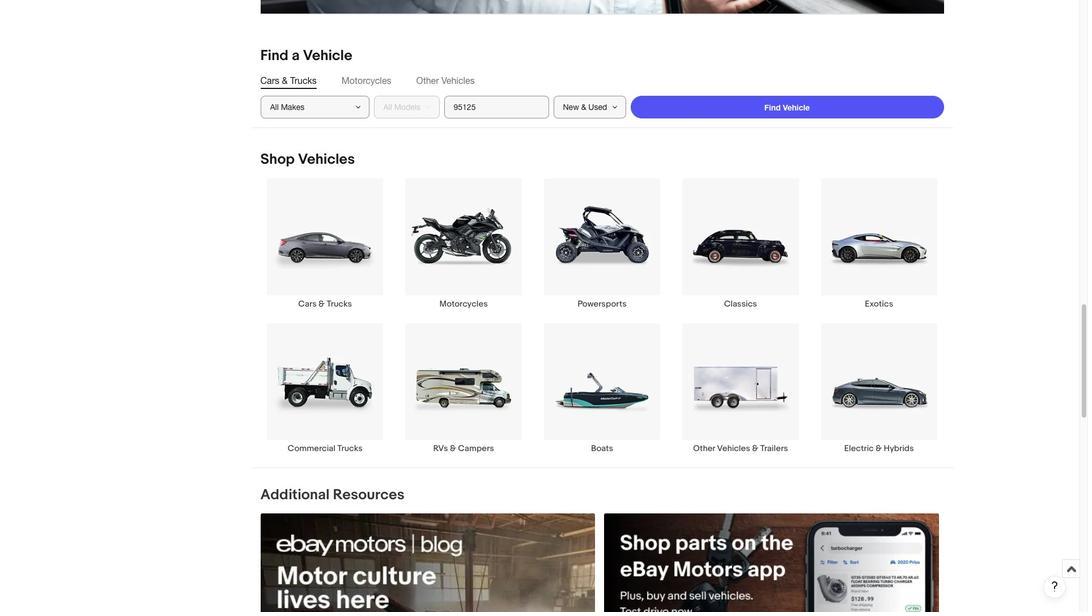 Task type: vqa. For each thing, say whether or not it's contained in the screenshot.
Accessories inside the COMPUTERS, TABLETS & NETWORK HARDWARE CELL PHONES, SMART WATCHES & ACCESSORIES VIDEO GAMES & CONSOLES CAMERAS & PHOTO
no



Task type: describe. For each thing, give the bounding box(es) containing it.
powersports
[[578, 299, 627, 309]]

boost your ride with top tech image
[[261, 0, 945, 14]]

& for rvs & campers link
[[450, 443, 457, 454]]

commercial trucks
[[288, 443, 363, 454]]

trailers
[[761, 443, 789, 454]]

vehicles for other vehicles
[[442, 76, 475, 86]]

commercial
[[288, 443, 336, 454]]

vehicles for other vehicles & trailers
[[718, 443, 751, 454]]

shop
[[261, 151, 295, 169]]

find vehicle button
[[631, 96, 945, 119]]

ebay motors app image
[[605, 514, 940, 613]]

rvs & campers link
[[395, 323, 533, 454]]

other vehicles
[[417, 76, 475, 86]]

exotics
[[866, 299, 894, 309]]

trucks inside commercial trucks link
[[338, 443, 363, 454]]

1 horizontal spatial motorcycles
[[440, 299, 488, 309]]

hybrids
[[885, 443, 915, 454]]

rvs & campers
[[434, 443, 494, 454]]

vehicle inside button
[[784, 103, 811, 112]]

1 vertical spatial cars & trucks
[[299, 299, 352, 309]]

0 horizontal spatial motorcycles
[[342, 76, 392, 86]]

shop vehicles
[[261, 151, 355, 169]]

help, opens dialogs image
[[1050, 581, 1061, 593]]

other vehicles & trailers link
[[672, 323, 811, 454]]

1 vertical spatial cars
[[299, 299, 317, 309]]

powersports link
[[533, 178, 672, 309]]



Task type: locate. For each thing, give the bounding box(es) containing it.
vehicles right shop
[[298, 151, 355, 169]]

0 horizontal spatial vehicles
[[298, 151, 355, 169]]

& for "cars & trucks" link
[[319, 299, 325, 309]]

none text field boost your ride with top tech
[[261, 0, 945, 14]]

0 horizontal spatial vehicle
[[303, 47, 353, 65]]

&
[[282, 76, 288, 86], [319, 299, 325, 309], [450, 443, 457, 454], [753, 443, 759, 454], [876, 443, 883, 454]]

commercial trucks link
[[256, 323, 395, 454]]

vehicle
[[303, 47, 353, 65], [784, 103, 811, 112]]

vehicles up zip code (required) text box
[[442, 76, 475, 86]]

tab list
[[261, 75, 945, 87]]

vehicles
[[442, 76, 475, 86], [298, 151, 355, 169], [718, 443, 751, 454]]

find
[[261, 47, 289, 65], [765, 103, 781, 112]]

ZIP Code (Required) text field
[[444, 96, 549, 119]]

0 vertical spatial cars
[[261, 76, 280, 86]]

2 vertical spatial vehicles
[[718, 443, 751, 454]]

0 vertical spatial find
[[261, 47, 289, 65]]

additional resources
[[261, 487, 405, 504]]

0 vertical spatial trucks
[[290, 76, 317, 86]]

1 horizontal spatial cars
[[299, 299, 317, 309]]

0 vertical spatial vehicles
[[442, 76, 475, 86]]

0 horizontal spatial other
[[417, 76, 439, 86]]

0 horizontal spatial find
[[261, 47, 289, 65]]

1 vertical spatial other
[[694, 443, 716, 454]]

1 vertical spatial trucks
[[327, 299, 352, 309]]

find for find a vehicle
[[261, 47, 289, 65]]

0 vertical spatial cars & trucks
[[261, 76, 317, 86]]

cars
[[261, 76, 280, 86], [299, 299, 317, 309]]

exotics link
[[811, 178, 949, 309]]

other for other vehicles & trailers
[[694, 443, 716, 454]]

0 vertical spatial vehicle
[[303, 47, 353, 65]]

other inside other vehicles & trailers link
[[694, 443, 716, 454]]

vehicles left trailers
[[718, 443, 751, 454]]

other
[[417, 76, 439, 86], [694, 443, 716, 454]]

0 horizontal spatial cars
[[261, 76, 280, 86]]

electric & hybrids
[[845, 443, 915, 454]]

classics
[[725, 299, 758, 309]]

1 vertical spatial vehicle
[[784, 103, 811, 112]]

boats link
[[533, 323, 672, 454]]

1 horizontal spatial find
[[765, 103, 781, 112]]

1 horizontal spatial vehicles
[[442, 76, 475, 86]]

additional
[[261, 487, 330, 504]]

resources
[[333, 487, 405, 504]]

0 vertical spatial motorcycles
[[342, 76, 392, 86]]

trucks
[[290, 76, 317, 86], [327, 299, 352, 309], [338, 443, 363, 454]]

1 vertical spatial find
[[765, 103, 781, 112]]

motorcycles link
[[395, 178, 533, 309]]

find for find vehicle
[[765, 103, 781, 112]]

find vehicle
[[765, 103, 811, 112]]

2 vertical spatial trucks
[[338, 443, 363, 454]]

1 vertical spatial motorcycles
[[440, 299, 488, 309]]

None text field
[[261, 0, 945, 14], [261, 514, 596, 613], [261, 514, 596, 613]]

classics link
[[672, 178, 811, 309]]

& for electric & hybrids link
[[876, 443, 883, 454]]

0 vertical spatial other
[[417, 76, 439, 86]]

find a vehicle
[[261, 47, 353, 65]]

trucks inside "cars & trucks" link
[[327, 299, 352, 309]]

None text field
[[605, 514, 940, 613]]

1 horizontal spatial other
[[694, 443, 716, 454]]

campers
[[458, 443, 494, 454]]

electric
[[845, 443, 875, 454]]

boats
[[592, 443, 614, 454]]

1 horizontal spatial vehicle
[[784, 103, 811, 112]]

cars & trucks link
[[256, 178, 395, 309]]

rvs
[[434, 443, 448, 454]]

2 horizontal spatial vehicles
[[718, 443, 751, 454]]

find inside button
[[765, 103, 781, 112]]

vehicles for shop vehicles
[[298, 151, 355, 169]]

other vehicles & trailers
[[694, 443, 789, 454]]

cars & trucks
[[261, 76, 317, 86], [299, 299, 352, 309]]

motorcycles
[[342, 76, 392, 86], [440, 299, 488, 309]]

other for other vehicles
[[417, 76, 439, 86]]

tab list containing cars & trucks
[[261, 75, 945, 87]]

a
[[292, 47, 300, 65]]

1 vertical spatial vehicles
[[298, 151, 355, 169]]

electric & hybrids link
[[811, 323, 949, 454]]



